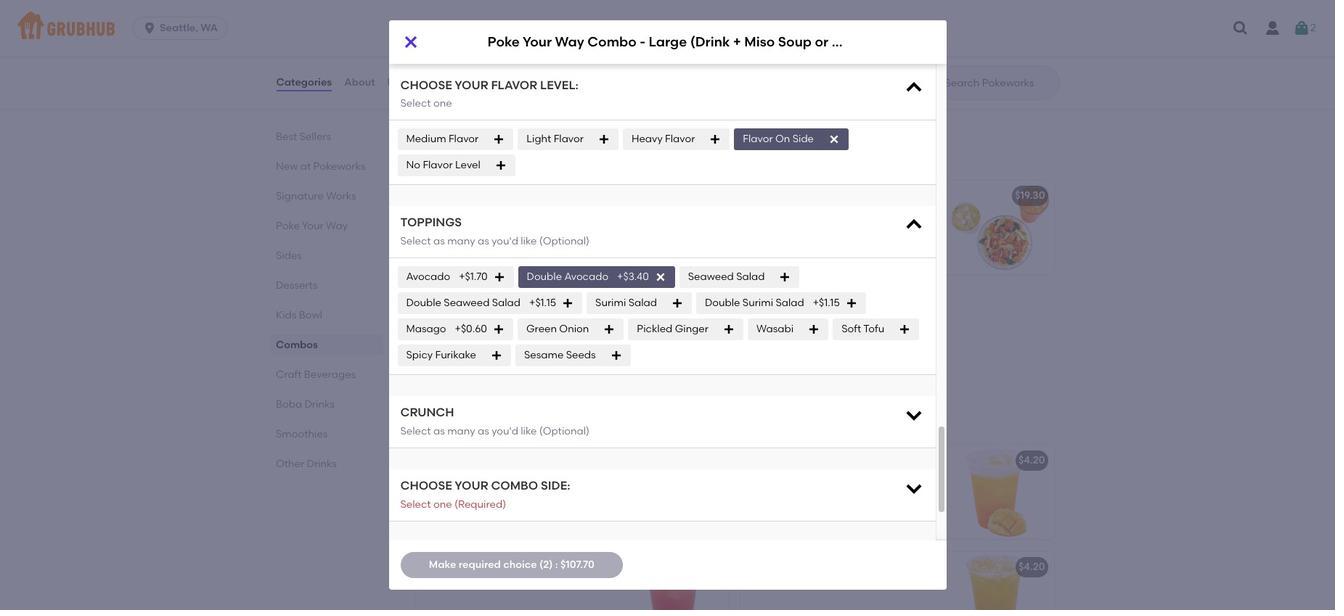 Task type: locate. For each thing, give the bounding box(es) containing it.
surimi salad
[[595, 297, 657, 309]]

2 (optional) from the top
[[539, 425, 590, 438]]

classic salt
[[406, 21, 463, 34]]

$4.20 inside button
[[1019, 561, 1045, 574]]

way down +$1.70
[[475, 296, 497, 309]]

1 horizontal spatial -
[[640, 34, 646, 50]]

2 horizontal spatial double
[[705, 297, 740, 309]]

no down medium
[[406, 159, 420, 172]]

mango lemonade image
[[945, 445, 1054, 540]]

2 choose from the top
[[400, 479, 452, 493]]

with left green
[[497, 317, 517, 329]]

1 vertical spatial one
[[433, 499, 452, 511]]

toppings, right mix-
[[831, 225, 877, 237]]

1 like from the top
[[521, 235, 537, 248]]

mix
[[749, 210, 765, 223]]

ins, inside three proteins with your choice of mix ins, toppings, and flavor.
[[444, 332, 460, 344]]

2 button
[[1293, 15, 1316, 41]]

1 horizontal spatial toppings,
[[831, 225, 877, 237]]

pokeworks up works
[[313, 160, 365, 173]]

select inside "toppings select as many as you'd like (optional)"
[[400, 235, 431, 248]]

1 vertical spatial or
[[466, 52, 477, 64]]

required
[[459, 559, 501, 571]]

0 horizontal spatial miso
[[618, 296, 641, 309]]

1 vertical spatial proteins
[[454, 317, 494, 329]]

base,
[[761, 225, 788, 237]]

medium
[[406, 133, 446, 145]]

many for crunch
[[447, 425, 475, 438]]

furikake
[[435, 349, 476, 362]]

0 vertical spatial no
[[511, 21, 525, 34]]

double seaweed salad
[[406, 297, 521, 309]]

miso down +$3.40
[[618, 296, 641, 309]]

ins,
[[812, 225, 828, 237], [444, 332, 460, 344]]

0 horizontal spatial ins,
[[444, 332, 460, 344]]

craft beverages up 'boba drinks'
[[276, 369, 356, 381]]

with inside mix up to 2 proteins with your choice of base, mix-ins, toppings, and flavor.
[[846, 210, 867, 223]]

0 vertical spatial one
[[433, 97, 452, 110]]

bowl
[[299, 309, 322, 322]]

1 horizontal spatial proteins
[[804, 210, 844, 223]]

1 vertical spatial 2
[[796, 210, 801, 223]]

$4.20
[[693, 455, 720, 467], [1019, 455, 1045, 467], [1019, 561, 1045, 574]]

you'd inside "toppings select as many as you'd like (optional)"
[[492, 235, 518, 248]]

0 vertical spatial with
[[501, 52, 522, 64]]

your for combo
[[455, 479, 488, 493]]

3 select from the top
[[400, 425, 431, 438]]

like for toppings
[[521, 235, 537, 248]]

one for choose your combo side:
[[433, 499, 452, 511]]

2 vertical spatial or
[[672, 296, 682, 309]]

seaweed up $22.65
[[688, 271, 734, 283]]

green
[[526, 323, 557, 336]]

poke up three at the bottom left
[[424, 296, 448, 309]]

(optional) up double avocado
[[539, 235, 590, 248]]

proteins up mix-
[[804, 210, 844, 223]]

your
[[869, 210, 891, 223], [520, 317, 541, 329]]

proteins inside three proteins with your choice of mix ins, toppings, and flavor.
[[454, 317, 494, 329]]

+$1.15
[[529, 297, 556, 309], [813, 297, 840, 309]]

1 vertical spatial no
[[406, 159, 420, 172]]

0 vertical spatial and
[[457, 96, 477, 109]]

0 horizontal spatial and
[[457, 96, 477, 109]]

flavor. down base,
[[749, 240, 779, 252]]

0 vertical spatial (optional)
[[539, 235, 590, 248]]

double up green
[[527, 271, 562, 283]]

and inside chicken or tofu with white rice, sweet corn, mandarin orange, edamame, surimi salad, wonton crisps, and pokeworks classic
[[457, 96, 477, 109]]

craft up boba in the bottom of the page
[[276, 369, 301, 381]]

drinks for boba drinks
[[304, 399, 334, 411]]

no for no flavor level
[[406, 159, 420, 172]]

with
[[501, 52, 522, 64], [846, 210, 867, 223], [497, 317, 517, 329]]

0 vertical spatial of
[[749, 225, 759, 237]]

+$1.15 for double seaweed salad
[[529, 297, 556, 309]]

you'd inside crunch select as many as you'd like (optional)
[[492, 425, 518, 438]]

svg image
[[1293, 20, 1311, 37], [142, 21, 157, 36], [493, 134, 505, 146], [829, 134, 840, 146], [495, 160, 507, 172], [493, 272, 505, 283], [779, 272, 791, 283], [562, 298, 574, 310], [672, 298, 683, 310], [493, 324, 505, 336], [604, 324, 615, 336], [723, 324, 735, 336], [899, 324, 911, 336], [491, 350, 502, 362]]

0 vertical spatial choose
[[400, 78, 452, 92]]

1 horizontal spatial combos
[[412, 146, 476, 164]]

flavor.
[[749, 240, 779, 252], [533, 332, 562, 344]]

2 many from the top
[[447, 425, 475, 438]]

as up lilikoi lemonade
[[478, 425, 489, 438]]

1 vertical spatial large
[[546, 296, 575, 309]]

0 vertical spatial your
[[455, 78, 488, 92]]

way up rice,
[[555, 34, 584, 50]]

your
[[523, 34, 552, 50], [302, 220, 323, 232], [450, 296, 472, 309]]

(optional) inside crunch select as many as you'd like (optional)
[[539, 425, 590, 438]]

$7.80
[[691, 31, 716, 44]]

search icon image
[[922, 74, 939, 91]]

1 horizontal spatial flavor.
[[749, 240, 779, 252]]

1 horizontal spatial soup
[[778, 34, 812, 50]]

lilikoi green tea image
[[945, 552, 1054, 611]]

one
[[433, 97, 452, 110], [433, 499, 452, 511]]

classic inside chicken or tofu with white rice, sweet corn, mandarin orange, edamame, surimi salad, wonton crisps, and pokeworks classic
[[534, 96, 569, 109]]

surimi
[[595, 297, 626, 309], [743, 297, 773, 309]]

2 you'd from the top
[[492, 425, 518, 438]]

1 horizontal spatial and
[[511, 332, 530, 344]]

way down works
[[326, 220, 348, 232]]

1 select from the top
[[400, 97, 431, 110]]

(2)
[[539, 559, 553, 571]]

1 (optional) from the top
[[539, 235, 590, 248]]

1 vertical spatial ins,
[[444, 332, 460, 344]]

your inside mix up to 2 proteins with your choice of base, mix-ins, toppings, and flavor.
[[869, 210, 891, 223]]

classic down the wonton
[[534, 96, 569, 109]]

mango lemonade
[[749, 455, 840, 467]]

0 vertical spatial ins,
[[812, 225, 828, 237]]

1 one from the top
[[433, 97, 452, 110]]

+$1.15 right double surimi salad
[[813, 297, 840, 309]]

1 vertical spatial combos
[[276, 339, 318, 351]]

flavor
[[528, 21, 558, 34], [449, 133, 479, 145], [554, 133, 584, 145], [665, 133, 695, 145], [743, 133, 773, 145], [423, 159, 453, 172]]

2 vertical spatial way
[[475, 296, 497, 309]]

craft up "lilikoi"
[[412, 411, 453, 429]]

$19.30
[[1015, 190, 1045, 202]]

miso right $7.80 +
[[745, 34, 775, 50]]

works
[[326, 190, 356, 203]]

1 horizontal spatial (drink
[[690, 34, 730, 50]]

double for double surimi salad
[[705, 297, 740, 309]]

lemonade
[[455, 455, 508, 467], [786, 455, 840, 467], [481, 561, 535, 574]]

2 horizontal spatial and
[[879, 225, 899, 237]]

other drinks
[[276, 458, 336, 471]]

1 vertical spatial choice
[[544, 317, 577, 329]]

combos down kids bowl
[[276, 339, 318, 351]]

svg image
[[1232, 20, 1250, 37], [402, 33, 419, 51], [904, 77, 924, 98], [598, 134, 610, 146], [710, 134, 721, 146], [904, 215, 924, 236], [655, 272, 666, 283], [846, 298, 857, 310], [808, 324, 820, 336], [610, 350, 622, 362], [904, 405, 924, 426], [904, 479, 924, 499]]

1 horizontal spatial chips)
[[874, 34, 917, 50]]

sides
[[276, 250, 302, 262]]

1 horizontal spatial pokeworks
[[479, 96, 531, 109]]

sesame
[[524, 349, 564, 362]]

0 horizontal spatial toppings,
[[462, 332, 508, 344]]

large left "$7.80"
[[649, 34, 687, 50]]

1 vertical spatial seaweed
[[444, 297, 490, 309]]

soup
[[778, 34, 812, 50], [644, 296, 669, 309]]

1 vertical spatial like
[[521, 425, 537, 438]]

spicy
[[406, 349, 433, 362]]

$4.20 for strawberry lemonade
[[1019, 561, 1045, 574]]

0 vertical spatial proteins
[[804, 210, 844, 223]]

many inside crunch select as many as you'd like (optional)
[[447, 425, 475, 438]]

flavor right heavy
[[665, 133, 695, 145]]

double down seaweed salad
[[705, 297, 740, 309]]

4 select from the top
[[400, 499, 431, 511]]

surimi down +$3.40
[[595, 297, 626, 309]]

your
[[455, 78, 488, 92], [455, 479, 488, 493]]

like up combo
[[521, 425, 537, 438]]

sweet
[[424, 67, 453, 79]]

1 vertical spatial many
[[447, 425, 475, 438]]

+$1.70
[[459, 271, 488, 283]]

1 vertical spatial craft beverages
[[412, 411, 537, 429]]

2
[[1311, 22, 1316, 34], [796, 210, 801, 223]]

0 horizontal spatial pokeworks
[[313, 160, 365, 173]]

2 vertical spatial with
[[497, 317, 517, 329]]

main navigation navigation
[[0, 0, 1335, 57]]

2 surimi from the left
[[743, 297, 773, 309]]

select down crunch
[[400, 425, 431, 438]]

1 horizontal spatial +
[[716, 31, 722, 44]]

1 vertical spatial way
[[326, 220, 348, 232]]

with right to
[[846, 210, 867, 223]]

toppings,
[[831, 225, 877, 237], [462, 332, 508, 344]]

0 vertical spatial drinks
[[304, 399, 334, 411]]

salt
[[444, 21, 463, 34]]

1 vertical spatial pokeworks
[[313, 160, 365, 173]]

- up green
[[539, 296, 543, 309]]

choose up the crisps,
[[400, 78, 452, 92]]

2 horizontal spatial way
[[555, 34, 584, 50]]

1 vertical spatial you'd
[[492, 425, 518, 438]]

large down double avocado
[[546, 296, 575, 309]]

avocado up double seaweed salad on the left of the page
[[406, 271, 450, 283]]

seattle,
[[160, 22, 198, 34]]

2 select from the top
[[400, 235, 431, 248]]

0 horizontal spatial seaweed
[[444, 297, 490, 309]]

craft beverages up lilikoi lemonade
[[412, 411, 537, 429]]

of up seeds
[[579, 317, 589, 329]]

your inside three proteins with your choice of mix ins, toppings, and flavor.
[[520, 317, 541, 329]]

0 vertical spatial combos
[[412, 146, 476, 164]]

with up mandarin at top
[[501, 52, 522, 64]]

seaweed up +$0.60
[[444, 297, 490, 309]]

signature
[[276, 190, 323, 203]]

new
[[276, 160, 298, 173]]

svg image inside 2 button
[[1293, 20, 1311, 37]]

1 vertical spatial (optional)
[[539, 425, 590, 438]]

0 horizontal spatial no
[[406, 159, 420, 172]]

0 horizontal spatial 2
[[796, 210, 801, 223]]

1 vertical spatial your
[[302, 220, 323, 232]]

0 horizontal spatial soup
[[644, 296, 669, 309]]

flavor for no flavor level
[[423, 159, 453, 172]]

many up lilikoi lemonade
[[447, 425, 475, 438]]

2 your from the top
[[455, 479, 488, 493]]

avocado
[[406, 271, 450, 283], [564, 271, 609, 283]]

(optional) inside "toppings select as many as you'd like (optional)"
[[539, 235, 590, 248]]

three
[[424, 317, 452, 329]]

ins, inside mix up to 2 proteins with your choice of base, mix-ins, toppings, and flavor.
[[812, 225, 828, 237]]

$4.20 button
[[740, 552, 1054, 611]]

0 vertical spatial many
[[447, 235, 475, 248]]

many
[[447, 235, 475, 248], [447, 425, 475, 438]]

as down 'toppings'
[[433, 235, 445, 248]]

mix up to 2 proteins with your choice of base, mix-ins, toppings, and flavor.
[[749, 210, 927, 252]]

1 vertical spatial classic
[[534, 96, 569, 109]]

of inside mix up to 2 proteins with your choice of base, mix-ins, toppings, and flavor.
[[749, 225, 759, 237]]

2 avocado from the left
[[564, 271, 609, 283]]

your up white
[[523, 34, 552, 50]]

light flavor
[[527, 133, 584, 145]]

(optional) up side:
[[539, 425, 590, 438]]

+$3.40
[[617, 271, 649, 283]]

lemonade inside button
[[481, 561, 535, 574]]

2 like from the top
[[521, 425, 537, 438]]

you'd
[[492, 235, 518, 248], [492, 425, 518, 438]]

1 vertical spatial kettle
[[684, 296, 713, 309]]

like up double avocado
[[521, 235, 537, 248]]

like inside crunch select as many as you'd like (optional)
[[521, 425, 537, 438]]

1 horizontal spatial surimi
[[743, 297, 773, 309]]

+
[[716, 31, 722, 44], [733, 34, 741, 50], [610, 296, 616, 309]]

flavor for heavy flavor
[[665, 133, 695, 145]]

2 one from the top
[[433, 499, 452, 511]]

1 vertical spatial chips)
[[716, 296, 748, 309]]

0 horizontal spatial your
[[520, 317, 541, 329]]

like inside "toppings select as many as you'd like (optional)"
[[521, 235, 537, 248]]

0 horizontal spatial craft beverages
[[276, 369, 356, 381]]

no for no flavor
[[511, 21, 525, 34]]

1 vertical spatial and
[[879, 225, 899, 237]]

poke up sides
[[276, 220, 299, 232]]

choose inside choose your combo side: select one (required)
[[400, 479, 452, 493]]

you'd for toppings
[[492, 235, 518, 248]]

kids bowl image
[[620, 22, 729, 116]]

1 horizontal spatial 2
[[1311, 22, 1316, 34]]

(optional) for crunch
[[539, 425, 590, 438]]

chicken or tofu with white rice, sweet corn, mandarin orange, edamame, surimi salad, wonton crisps, and pokeworks classic
[[424, 52, 582, 109]]

flavor up level in the left of the page
[[449, 133, 479, 145]]

0 vertical spatial beverages
[[304, 369, 356, 381]]

choice
[[893, 210, 927, 223], [544, 317, 577, 329], [503, 559, 537, 571]]

0 vertical spatial classic
[[406, 21, 442, 34]]

flavor down the medium flavor
[[423, 159, 453, 172]]

1 horizontal spatial +$1.15
[[813, 297, 840, 309]]

lemonade up choose your combo side: select one (required)
[[455, 455, 508, 467]]

beverages up 'boba drinks'
[[304, 369, 356, 381]]

kids
[[276, 309, 296, 322]]

no up white
[[511, 21, 525, 34]]

pokeworks inside chicken or tofu with white rice, sweet corn, mandarin orange, edamame, surimi salad, wonton crisps, and pokeworks classic
[[479, 96, 531, 109]]

1 you'd from the top
[[492, 235, 518, 248]]

surimi up wasabi
[[743, 297, 773, 309]]

your down +$1.70
[[450, 296, 472, 309]]

0 horizontal spatial way
[[326, 220, 348, 232]]

1 horizontal spatial classic
[[534, 96, 569, 109]]

one inside the choose your flavor level: select one
[[433, 97, 452, 110]]

flavor up white
[[528, 21, 558, 34]]

flavor on side
[[743, 133, 814, 145]]

and inside three proteins with your choice of mix ins, toppings, and flavor.
[[511, 332, 530, 344]]

1 horizontal spatial no
[[511, 21, 525, 34]]

craft
[[276, 369, 301, 381], [412, 411, 453, 429]]

1 your from the top
[[455, 78, 488, 92]]

your down signature works
[[302, 220, 323, 232]]

1 vertical spatial drinks
[[306, 458, 336, 471]]

proteins down double seaweed salad on the left of the page
[[454, 317, 494, 329]]

choose down "lilikoi"
[[400, 479, 452, 493]]

svg image inside main navigation navigation
[[1232, 20, 1250, 37]]

classic left the "salt"
[[406, 21, 442, 34]]

2 vertical spatial choice
[[503, 559, 537, 571]]

lemonade left (2)
[[481, 561, 535, 574]]

new at pokeworks
[[276, 160, 365, 173]]

choose inside the choose your flavor level: select one
[[400, 78, 452, 92]]

0 vertical spatial 2
[[1311, 22, 1316, 34]]

drinks right boba in the bottom of the page
[[304, 399, 334, 411]]

lemonade right mango
[[786, 455, 840, 467]]

beverages up lilikoi lemonade
[[456, 411, 537, 429]]

of down mix
[[749, 225, 759, 237]]

1 vertical spatial combo
[[499, 296, 537, 309]]

0 vertical spatial poke
[[488, 34, 520, 50]]

many down 'toppings'
[[447, 235, 475, 248]]

2 +$1.15 from the left
[[813, 297, 840, 309]]

0 vertical spatial you'd
[[492, 235, 518, 248]]

combos down the medium flavor
[[412, 146, 476, 164]]

best
[[276, 131, 297, 143]]

poke up "tofu" at left top
[[488, 34, 520, 50]]

$4.20 for lilikoi lemonade
[[1019, 455, 1045, 467]]

no flavor level
[[406, 159, 481, 172]]

select
[[400, 97, 431, 110], [400, 235, 431, 248], [400, 425, 431, 438], [400, 499, 431, 511]]

one left (required)
[[433, 499, 452, 511]]

1 +$1.15 from the left
[[529, 297, 556, 309]]

your inside the choose your flavor level: select one
[[455, 78, 488, 92]]

drinks right the other
[[306, 458, 336, 471]]

select down 'toppings'
[[400, 235, 431, 248]]

choose for choose your combo side:
[[400, 479, 452, 493]]

1 horizontal spatial your
[[450, 296, 472, 309]]

1 horizontal spatial of
[[749, 225, 759, 237]]

select inside crunch select as many as you'd like (optional)
[[400, 425, 431, 438]]

toppings, up furikake
[[462, 332, 508, 344]]

flavor. up sesame at the bottom left of page
[[533, 332, 562, 344]]

1 vertical spatial -
[[539, 296, 543, 309]]

1 choose from the top
[[400, 78, 452, 92]]

pokeworks down surimi
[[479, 96, 531, 109]]

select down "lilikoi"
[[400, 499, 431, 511]]

- left "$7.80"
[[640, 34, 646, 50]]

double for double avocado
[[527, 271, 562, 283]]

2 inside 2 button
[[1311, 22, 1316, 34]]

1 vertical spatial beverages
[[456, 411, 537, 429]]

one inside choose your combo side: select one (required)
[[433, 499, 452, 511]]

many inside "toppings select as many as you'd like (optional)"
[[447, 235, 475, 248]]

1 many from the top
[[447, 235, 475, 248]]

masago
[[406, 323, 446, 336]]

other
[[276, 458, 304, 471]]

one down edamame,
[[433, 97, 452, 110]]

lilikoi lemonade
[[424, 455, 508, 467]]

flavor left on
[[743, 133, 773, 145]]

soft tofu
[[842, 323, 885, 336]]

strawberry lemonade image
[[620, 552, 729, 611]]

1 vertical spatial your
[[520, 317, 541, 329]]

select down reviews
[[400, 97, 431, 110]]

double up three at the bottom left
[[406, 297, 441, 309]]

mix
[[424, 332, 441, 344]]

flavor right light
[[554, 133, 584, 145]]

ins, right base,
[[812, 225, 828, 237]]

0 vertical spatial chips)
[[874, 34, 917, 50]]

0 horizontal spatial avocado
[[406, 271, 450, 283]]

your inside choose your combo side: select one (required)
[[455, 479, 488, 493]]

+$1.15 up green
[[529, 297, 556, 309]]

as
[[433, 235, 445, 248], [478, 235, 489, 248], [433, 425, 445, 438], [478, 425, 489, 438]]

avocado left +$3.40
[[564, 271, 609, 283]]

2 vertical spatial poke
[[424, 296, 448, 309]]

lilikoi lemonade image
[[620, 445, 729, 540]]

ins, up furikake
[[444, 332, 460, 344]]

1 vertical spatial with
[[846, 210, 867, 223]]

miso
[[745, 34, 775, 50], [618, 296, 641, 309]]



Task type: vqa. For each thing, say whether or not it's contained in the screenshot.
the leftmost order
no



Task type: describe. For each thing, give the bounding box(es) containing it.
flavor
[[491, 78, 537, 92]]

with inside three proteins with your choice of mix ins, toppings, and flavor.
[[497, 317, 517, 329]]

svg image inside seattle, wa button
[[142, 21, 157, 36]]

$7.80 +
[[691, 31, 722, 44]]

flavor. inside three proteins with your choice of mix ins, toppings, and flavor.
[[533, 332, 562, 344]]

as down crunch
[[433, 425, 445, 438]]

you'd for crunch
[[492, 425, 518, 438]]

mandarin
[[482, 67, 531, 79]]

1 vertical spatial (drink
[[577, 296, 607, 309]]

mango
[[749, 455, 784, 467]]

lilikoi
[[424, 455, 452, 467]]

salad down +$3.40
[[629, 297, 657, 309]]

side:
[[541, 479, 570, 493]]

chicken
[[424, 52, 464, 64]]

tofu
[[864, 323, 885, 336]]

with inside chicken or tofu with white rice, sweet corn, mandarin orange, edamame, surimi salad, wonton crisps, and pokeworks classic
[[501, 52, 522, 64]]

at
[[300, 160, 311, 173]]

choice inside mix up to 2 proteins with your choice of base, mix-ins, toppings, and flavor.
[[893, 210, 927, 223]]

best sellers
[[276, 131, 331, 143]]

flavor for light flavor
[[554, 133, 584, 145]]

categories
[[276, 76, 332, 88]]

0 vertical spatial craft
[[276, 369, 301, 381]]

1 horizontal spatial miso
[[745, 34, 775, 50]]

0 vertical spatial large
[[649, 34, 687, 50]]

poke your way
[[276, 220, 348, 232]]

select inside the choose your flavor level: select one
[[400, 97, 431, 110]]

+$0.60
[[455, 323, 487, 336]]

1 horizontal spatial way
[[475, 296, 497, 309]]

proteins inside mix up to 2 proteins with your choice of base, mix-ins, toppings, and flavor.
[[804, 210, 844, 223]]

0 horizontal spatial combos
[[276, 339, 318, 351]]

categories button
[[276, 57, 333, 109]]

toppings, inside three proteins with your choice of mix ins, toppings, and flavor.
[[462, 332, 508, 344]]

1 surimi from the left
[[595, 297, 626, 309]]

and inside mix up to 2 proteins with your choice of base, mix-ins, toppings, and flavor.
[[879, 225, 899, 237]]

level
[[455, 159, 481, 172]]

flavor. inside mix up to 2 proteins with your choice of base, mix-ins, toppings, and flavor.
[[749, 240, 779, 252]]

0 horizontal spatial large
[[546, 296, 575, 309]]

strawberry lemonade button
[[415, 552, 729, 611]]

signature works
[[276, 190, 356, 203]]

(optional) for toppings
[[539, 235, 590, 248]]

to
[[783, 210, 793, 223]]

sellers
[[299, 131, 331, 143]]

1 vertical spatial poke
[[276, 220, 299, 232]]

crunch
[[400, 406, 454, 420]]

spicy furikake
[[406, 349, 476, 362]]

no flavor
[[511, 21, 558, 34]]

surimi
[[480, 81, 510, 94]]

2 horizontal spatial or
[[815, 34, 829, 50]]

flavor for no flavor
[[528, 21, 558, 34]]

sesame seeds
[[524, 349, 596, 362]]

flavor for medium flavor
[[449, 133, 479, 145]]

make required choice (2) : $107.70
[[429, 559, 595, 571]]

strawberry
[[424, 561, 479, 574]]

level:
[[540, 78, 579, 92]]

2 horizontal spatial poke
[[488, 34, 520, 50]]

pickled
[[637, 323, 673, 336]]

medium flavor
[[406, 133, 479, 145]]

select inside choose your combo side: select one (required)
[[400, 499, 431, 511]]

1 vertical spatial soup
[[644, 296, 669, 309]]

strawberry lemonade
[[424, 561, 535, 574]]

choose your flavor level: select one
[[400, 78, 579, 110]]

light
[[527, 133, 551, 145]]

or inside chicken or tofu with white rice, sweet corn, mandarin orange, edamame, surimi salad, wonton crisps, and pokeworks classic
[[466, 52, 477, 64]]

$22.65
[[688, 296, 720, 309]]

reviews button
[[387, 57, 429, 109]]

0 vertical spatial craft beverages
[[276, 369, 356, 381]]

orange,
[[533, 67, 572, 79]]

2 inside mix up to 2 proteins with your choice of base, mix-ins, toppings, and flavor.
[[796, 210, 801, 223]]

salad,
[[512, 81, 542, 94]]

1 horizontal spatial combo
[[588, 34, 637, 50]]

Search Pokeworks search field
[[944, 76, 1055, 90]]

smoothies
[[276, 428, 327, 441]]

side
[[793, 133, 814, 145]]

lemonade for mango lemonade
[[786, 455, 840, 467]]

tofu
[[479, 52, 499, 64]]

0 horizontal spatial choice
[[503, 559, 537, 571]]

crunch select as many as you'd like (optional)
[[400, 406, 590, 438]]

1 horizontal spatial kettle
[[832, 34, 870, 50]]

kids bowl
[[276, 309, 322, 322]]

heavy flavor
[[632, 133, 695, 145]]

salad up double surimi salad
[[736, 271, 765, 283]]

toppings
[[400, 216, 462, 230]]

0 horizontal spatial your
[[302, 220, 323, 232]]

ginger
[[675, 323, 709, 336]]

on
[[775, 133, 790, 145]]

1 vertical spatial poke your way combo - large (drink + miso soup or kettle chips)
[[424, 296, 748, 309]]

your for flavor
[[455, 78, 488, 92]]

seattle, wa
[[160, 22, 218, 34]]

signature works combo (drink + miso soup or kettle chips) image
[[620, 180, 729, 275]]

0 horizontal spatial classic
[[406, 21, 442, 34]]

choose your combo side: select one (required)
[[400, 479, 570, 511]]

about button
[[344, 57, 376, 109]]

0 horizontal spatial -
[[539, 296, 543, 309]]

many for toppings
[[447, 235, 475, 248]]

heavy
[[632, 133, 663, 145]]

(required)
[[455, 499, 506, 511]]

seaweed salad
[[688, 271, 765, 283]]

combo
[[491, 479, 538, 493]]

lemonade for lilikoi lemonade
[[455, 455, 508, 467]]

reviews
[[387, 76, 428, 88]]

pickled ginger
[[637, 323, 709, 336]]

double for double seaweed salad
[[406, 297, 441, 309]]

poke your way combo - regular (drink + miso soup or kettle chips) image
[[945, 180, 1054, 275]]

corn,
[[455, 67, 480, 79]]

$107.70
[[560, 559, 595, 571]]

like for crunch
[[521, 425, 537, 438]]

0 vertical spatial soup
[[778, 34, 812, 50]]

2 vertical spatial your
[[450, 296, 472, 309]]

0 vertical spatial poke your way combo - large (drink + miso soup or kettle chips)
[[488, 34, 917, 50]]

of inside three proteins with your choice of mix ins, toppings, and flavor.
[[579, 317, 589, 329]]

as up +$1.70
[[478, 235, 489, 248]]

2 horizontal spatial +
[[733, 34, 741, 50]]

2 horizontal spatial your
[[523, 34, 552, 50]]

0 vertical spatial seaweed
[[688, 271, 734, 283]]

wonton
[[545, 81, 582, 94]]

lemonade for strawberry lemonade
[[481, 561, 535, 574]]

choice inside three proteins with your choice of mix ins, toppings, and flavor.
[[544, 317, 577, 329]]

about
[[344, 76, 375, 88]]

desserts
[[276, 280, 317, 292]]

mix-
[[790, 225, 812, 237]]

0 vertical spatial way
[[555, 34, 584, 50]]

0 horizontal spatial +
[[610, 296, 616, 309]]

double surimi salad
[[705, 297, 804, 309]]

one for choose your flavor level:
[[433, 97, 452, 110]]

choose for choose your flavor level:
[[400, 78, 452, 92]]

drinks for other drinks
[[306, 458, 336, 471]]

wa
[[201, 22, 218, 34]]

salad up three proteins with your choice of mix ins, toppings, and flavor. at the left bottom of the page
[[492, 297, 521, 309]]

salad up wasabi
[[776, 297, 804, 309]]

0 horizontal spatial chips)
[[716, 296, 748, 309]]

white
[[524, 52, 551, 64]]

+$1.15 for double surimi salad
[[813, 297, 840, 309]]

soft
[[842, 323, 861, 336]]

1 avocado from the left
[[406, 271, 450, 283]]

1 horizontal spatial poke
[[424, 296, 448, 309]]

poke your way combo - large (drink + miso soup or kettle chips) image
[[620, 287, 729, 381]]

1 vertical spatial craft
[[412, 411, 453, 429]]

green onion
[[526, 323, 589, 336]]

1 vertical spatial miso
[[618, 296, 641, 309]]

toppings, inside mix up to 2 proteins with your choice of base, mix-ins, toppings, and flavor.
[[831, 225, 877, 237]]

1 horizontal spatial craft beverages
[[412, 411, 537, 429]]

seattle, wa button
[[133, 17, 233, 40]]

wasabi
[[757, 323, 794, 336]]

onion
[[559, 323, 589, 336]]

:
[[555, 559, 558, 571]]

rice,
[[553, 52, 574, 64]]

boba drinks
[[276, 399, 334, 411]]

three proteins with your choice of mix ins, toppings, and flavor.
[[424, 317, 589, 344]]



